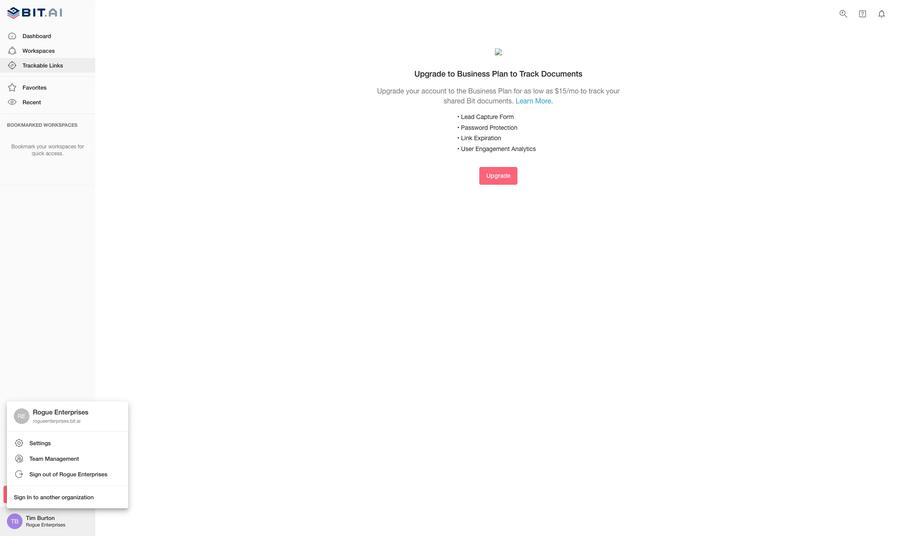 Task type: vqa. For each thing, say whether or not it's contained in the screenshot.
CEO text box
no



Task type: locate. For each thing, give the bounding box(es) containing it.
out
[[43, 471, 51, 478]]

workspaces button
[[0, 43, 95, 58]]

your left account
[[406, 87, 420, 95]]

recent
[[23, 99, 41, 106]]

bookmarked workspaces
[[7, 122, 78, 128]]

business up the
[[457, 69, 490, 78]]

to inside rogue enterprises menu
[[33, 494, 39, 501]]

1 vertical spatial for
[[78, 144, 84, 150]]

learn
[[516, 97, 534, 105]]

1 horizontal spatial sign
[[29, 471, 41, 478]]

to
[[448, 69, 455, 78], [510, 69, 518, 78], [449, 87, 455, 95], [581, 87, 587, 95], [33, 494, 39, 501]]

organization
[[62, 494, 94, 501]]

sign
[[29, 471, 41, 478], [14, 494, 25, 501]]

user
[[461, 145, 474, 152]]

dashboard button
[[0, 28, 95, 43]]

upgrade button down out
[[3, 486, 92, 504]]

0 horizontal spatial sign
[[14, 494, 25, 501]]

your right track
[[606, 87, 620, 95]]

rogue up rogueenterprises.bit.ai on the bottom
[[33, 409, 53, 416]]

2 vertical spatial rogue
[[26, 523, 40, 528]]

2 as from the left
[[546, 87, 553, 95]]

account
[[422, 87, 447, 95]]

0 vertical spatial upgrade button
[[480, 167, 518, 185]]

workspaces
[[48, 144, 76, 150]]

business up bit at right
[[468, 87, 497, 95]]

documents
[[541, 69, 583, 78]]

rogueenterprises.bit.ai
[[33, 419, 80, 424]]

•
[[457, 114, 460, 121], [457, 124, 460, 131], [457, 135, 460, 142], [457, 145, 460, 152]]

your for to
[[406, 87, 420, 95]]

• left link
[[457, 135, 460, 142]]

0 horizontal spatial your
[[37, 144, 47, 150]]

rogue inside rogue enterprises rogueenterprises.bit.ai
[[33, 409, 53, 416]]

0 vertical spatial sign
[[29, 471, 41, 478]]

trackable links button
[[0, 58, 95, 73]]

dashboard
[[23, 32, 51, 39]]

rogue
[[33, 409, 53, 416], [59, 471, 76, 478], [26, 523, 40, 528]]

sign in to another organization link
[[7, 490, 128, 505]]

your inside bookmark your workspaces for quick access.
[[37, 144, 47, 150]]

• left user
[[457, 145, 460, 152]]

re
[[18, 413, 26, 420]]

for up learn at the top of the page
[[514, 87, 522, 95]]

rogue right of on the left bottom of the page
[[59, 471, 76, 478]]

enterprises up "organization"
[[78, 471, 107, 478]]

sign left out
[[29, 471, 41, 478]]

sign for sign in to another organization
[[14, 494, 25, 501]]

0 vertical spatial business
[[457, 69, 490, 78]]

password
[[461, 124, 488, 131]]

0 horizontal spatial for
[[78, 144, 84, 150]]

for inside upgrade your account to the business plan for as low as $15/mo to track your shared bit documents.
[[514, 87, 522, 95]]

0 vertical spatial for
[[514, 87, 522, 95]]

rogue inside tim burton rogue enterprises
[[26, 523, 40, 528]]

as up learn at the top of the page
[[524, 87, 531, 95]]

1 vertical spatial upgrade button
[[3, 486, 92, 504]]

your
[[406, 87, 420, 95], [606, 87, 620, 95], [37, 144, 47, 150]]

bit
[[467, 97, 475, 105]]

rogue down 'tim' at bottom left
[[26, 523, 40, 528]]

1 vertical spatial sign
[[14, 494, 25, 501]]

1 horizontal spatial as
[[546, 87, 553, 95]]

plan
[[492, 69, 508, 78], [498, 87, 512, 95]]

2 vertical spatial enterprises
[[41, 523, 65, 528]]

upgrade
[[415, 69, 446, 78], [377, 87, 404, 95], [487, 172, 511, 179], [36, 491, 60, 498]]

as
[[524, 87, 531, 95], [546, 87, 553, 95]]

learn more. link
[[516, 97, 553, 105]]

0 horizontal spatial as
[[524, 87, 531, 95]]

recent button
[[0, 95, 95, 110]]

protection
[[490, 124, 518, 131]]

• left lead
[[457, 114, 460, 121]]

as right low
[[546, 87, 553, 95]]

track
[[520, 69, 539, 78]]

documents.
[[477, 97, 514, 105]]

• left password
[[457, 124, 460, 131]]

business
[[457, 69, 490, 78], [468, 87, 497, 95]]

workspaces
[[44, 122, 78, 128]]

tim
[[26, 515, 36, 522]]

plan up upgrade your account to the business plan for as low as $15/mo to track your shared bit documents.
[[492, 69, 508, 78]]

4 • from the top
[[457, 145, 460, 152]]

enterprises up rogueenterprises.bit.ai on the bottom
[[54, 409, 88, 416]]

0 vertical spatial enterprises
[[54, 409, 88, 416]]

plan up documents.
[[498, 87, 512, 95]]

enterprises
[[54, 409, 88, 416], [78, 471, 107, 478], [41, 523, 65, 528]]

enterprises down the burton
[[41, 523, 65, 528]]

upgrade button
[[480, 167, 518, 185], [3, 486, 92, 504]]

lead
[[461, 114, 475, 121]]

1 vertical spatial plan
[[498, 87, 512, 95]]

• lead capture form • password protection • link expiration • user engagement analytics
[[457, 114, 536, 152]]

trackable links
[[23, 62, 63, 69]]

links
[[49, 62, 63, 69]]

$15/mo
[[555, 87, 579, 95]]

your for for
[[37, 144, 47, 150]]

quick
[[32, 151, 44, 157]]

1 horizontal spatial for
[[514, 87, 522, 95]]

1 vertical spatial business
[[468, 87, 497, 95]]

plan inside upgrade your account to the business plan for as low as $15/mo to track your shared bit documents.
[[498, 87, 512, 95]]

0 vertical spatial plan
[[492, 69, 508, 78]]

for
[[514, 87, 522, 95], [78, 144, 84, 150]]

burton
[[37, 515, 55, 522]]

1 horizontal spatial your
[[406, 87, 420, 95]]

0 vertical spatial rogue
[[33, 409, 53, 416]]

track
[[589, 87, 605, 95]]

for right 'workspaces'
[[78, 144, 84, 150]]

your up quick
[[37, 144, 47, 150]]

upgrade button down engagement
[[480, 167, 518, 185]]

settings menu item
[[7, 436, 128, 451]]

0 horizontal spatial upgrade button
[[3, 486, 92, 504]]

management
[[45, 456, 79, 462]]

menu item
[[7, 467, 128, 482]]

1 vertical spatial rogue
[[59, 471, 76, 478]]

sign left in
[[14, 494, 25, 501]]

link
[[461, 135, 473, 142]]



Task type: describe. For each thing, give the bounding box(es) containing it.
expiration
[[474, 135, 501, 142]]

enterprises inside tim burton rogue enterprises
[[41, 523, 65, 528]]

1 as from the left
[[524, 87, 531, 95]]

tb
[[11, 519, 19, 526]]

1 horizontal spatial upgrade button
[[480, 167, 518, 185]]

capture
[[476, 114, 498, 121]]

workspaces
[[23, 47, 55, 54]]

sign for sign out of rogue enterprises
[[29, 471, 41, 478]]

2 horizontal spatial your
[[606, 87, 620, 95]]

of
[[53, 471, 58, 478]]

menu item containing sign out of
[[7, 467, 128, 482]]

settings
[[29, 440, 51, 447]]

team management menu item
[[7, 451, 128, 467]]

enterprises inside rogue enterprises rogueenterprises.bit.ai
[[54, 409, 88, 416]]

team
[[29, 456, 43, 462]]

sign out of rogue enterprises
[[29, 471, 107, 478]]

analytics
[[512, 145, 536, 152]]

upgrade to business plan to track documents
[[415, 69, 583, 78]]

sign in to another organization
[[14, 494, 94, 501]]

favorites
[[23, 84, 47, 91]]

2 • from the top
[[457, 124, 460, 131]]

3 • from the top
[[457, 135, 460, 142]]

the
[[457, 87, 466, 95]]

low
[[533, 87, 544, 95]]

favorites button
[[0, 80, 95, 95]]

another
[[40, 494, 60, 501]]

trackable
[[23, 62, 48, 69]]

bookmarked
[[7, 122, 42, 128]]

business inside upgrade your account to the business plan for as low as $15/mo to track your shared bit documents.
[[468, 87, 497, 95]]

form
[[500, 114, 514, 121]]

shared
[[444, 97, 465, 105]]

engagement
[[476, 145, 510, 152]]

more.
[[535, 97, 553, 105]]

upgrade inside upgrade your account to the business plan for as low as $15/mo to track your shared bit documents.
[[377, 87, 404, 95]]

for inside bookmark your workspaces for quick access.
[[78, 144, 84, 150]]

1 • from the top
[[457, 114, 460, 121]]

access.
[[46, 151, 64, 157]]

learn more.
[[516, 97, 553, 105]]

in
[[27, 494, 32, 501]]

team management
[[29, 456, 79, 462]]

upgrade your account to the business plan for as low as $15/mo to track your shared bit documents.
[[377, 87, 620, 105]]

bookmark your workspaces for quick access.
[[11, 144, 84, 157]]

rogue enterprises menu
[[7, 402, 128, 509]]

bookmark
[[11, 144, 35, 150]]

tim burton rogue enterprises
[[26, 515, 65, 528]]

rogue enterprises rogueenterprises.bit.ai
[[33, 409, 88, 424]]

1 vertical spatial enterprises
[[78, 471, 107, 478]]



